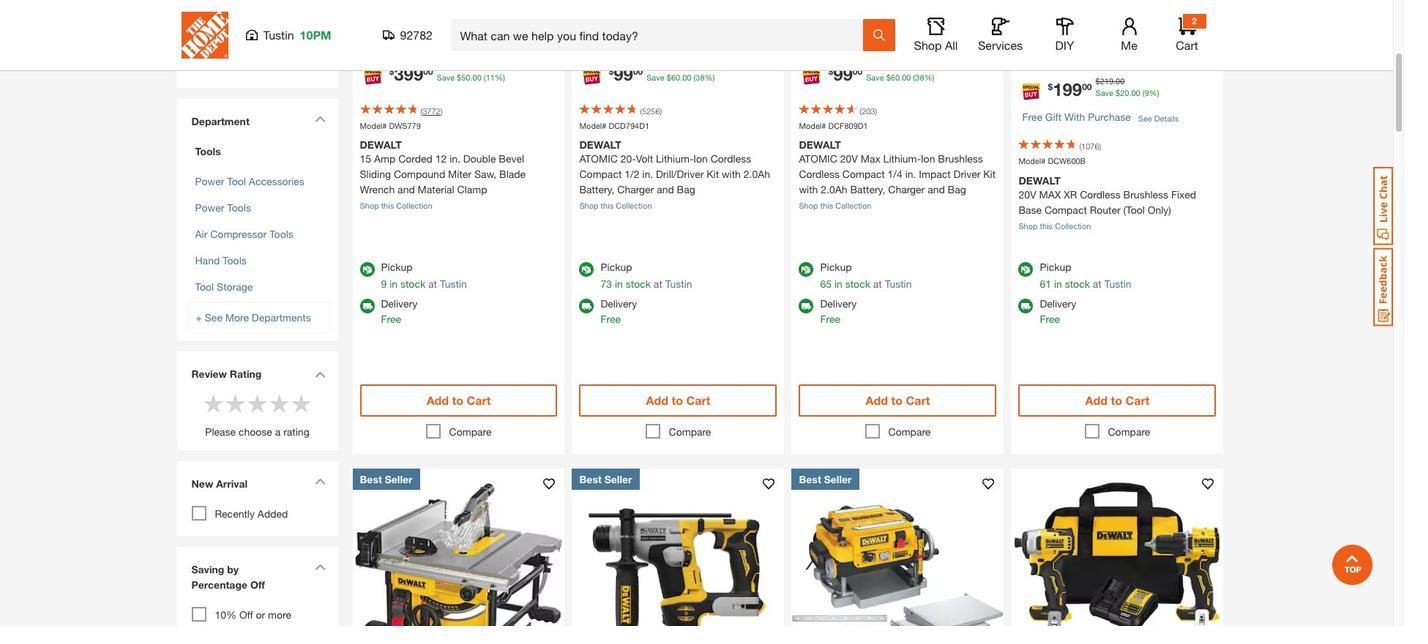 Task type: describe. For each thing, give the bounding box(es) containing it.
tools up storage
[[223, 254, 247, 266]]

accessories
[[249, 175, 305, 187]]

2 star symbol image from the left
[[246, 392, 268, 414]]

gift
[[1046, 111, 1062, 123]]

add to cart for pickup 9 in stock at tustin
[[427, 393, 491, 407]]

$ 449 00 save $ 50 . 00 ( 11 %)
[[437, 61, 505, 82]]

delivery free for 73
[[601, 297, 637, 325]]

show
[[215, 44, 241, 56]]

or
[[256, 608, 265, 621]]

50
[[462, 73, 471, 82]]

cart for atomic 20-volt lithium-ion cordless compact 1/2 in. drill/driver kit with 2.0ah battery, charger and bag
[[687, 393, 711, 407]]

and inside dewalt atomic 20v max lithium-ion brushless cordless compact 1/4 in. impact driver kit with 2.0ah battery, charger and bag shop this collection
[[928, 183, 945, 196]]

( 203 )
[[860, 106, 878, 116]]

shop all
[[914, 38, 958, 52]]

pickup 61 in stock at tustin
[[1040, 261, 1132, 290]]

%) inside the 159 . 00 save $ 60 . 00 ( 38 %)
[[925, 73, 935, 82]]

bevel
[[499, 153, 524, 165]]

cordless inside dewalt atomic 20-volt lithium-ion cordless compact 1/2 in. drill/driver kit with 2.0ah battery, charger and bag shop this collection
[[711, 153, 752, 165]]

percentage
[[192, 578, 248, 591]]

shop inside dewalt 15 amp corded 12 in. double bevel sliding compound miter saw, blade wrench and material clamp shop this collection
[[360, 201, 379, 211]]

and inside dewalt 15 amp corded 12 in. double bevel sliding compound miter saw, blade wrench and material clamp shop this collection
[[398, 183, 415, 196]]

203
[[862, 106, 876, 116]]

added
[[258, 507, 288, 520]]

see inside free gift with purchase see details
[[1139, 113, 1153, 123]]

model# dws779
[[360, 121, 421, 130]]

15 amp corded 12 in. double bevel sliding compound miter saw, blade wrench and material clamp image
[[353, 0, 565, 49]]

dewalt 20v max xr cordless brushless fixed base compact router (tool only) shop this collection
[[1019, 174, 1197, 231]]

12
[[436, 153, 447, 165]]

best for 15 amp corded 13 in. heavy-duty 2-speed bench planer with (3) knives, in feed table and out feed table image
[[799, 473, 822, 486]]

tools down department
[[195, 145, 221, 157]]

best for atomic 20v max cordless brushless ultra-compact 5/8 in. sds plus hammer drill (tool only) image
[[580, 473, 602, 486]]

dewalt 15 amp corded 12 in. double bevel sliding compound miter saw, blade wrench and material clamp shop this collection
[[360, 139, 526, 211]]

live chat image
[[1374, 167, 1394, 245]]

department link
[[184, 106, 331, 136]]

compare for pickup 61 in stock at tustin
[[1108, 426, 1151, 438]]

5256
[[642, 106, 660, 116]]

15 amp corded 13 in. heavy-duty 2-speed bench planer with (3) knives, in feed table and out feed table image
[[792, 469, 1004, 626]]

available shipping image
[[799, 299, 814, 313]]

tustin link for pickup 73 in stock at tustin
[[666, 278, 693, 290]]

save inside the 159 . 00 save $ 60 . 00 ( 38 %)
[[867, 73, 884, 82]]

pickup for 61
[[1040, 261, 1072, 273]]

compare for pickup 73 in stock at tustin
[[669, 426, 711, 438]]

( inside $ 159 . 00 save $ 60 . 00 ( 38 %)
[[694, 73, 696, 82]]

atomic for atomic 20v max lithium-ion brushless cordless compact 1/4 in. impact driver kit with 2.0ah battery, charger and bag
[[799, 153, 838, 165]]

in. inside dewalt 15 amp corded 12 in. double bevel sliding compound miter saw, blade wrench and material clamp shop this collection
[[450, 153, 461, 165]]

services button
[[977, 18, 1024, 53]]

stock for 73 in stock
[[626, 278, 651, 290]]

pickup for 65
[[821, 261, 852, 273]]

20v inside dewalt atomic 20v max lithium-ion brushless cordless compact 1/4 in. impact driver kit with 2.0ah battery, charger and bag shop this collection
[[841, 153, 858, 165]]

best seller for 15 amp corded 13 in. heavy-duty 2-speed bench planer with (3) knives, in feed table and out feed table image
[[799, 473, 852, 486]]

shop inside dewalt atomic 20v max lithium-ion brushless cordless compact 1/4 in. impact driver kit with 2.0ah battery, charger and bag shop this collection
[[799, 201, 819, 211]]

11
[[486, 73, 495, 82]]

free down 61
[[1040, 313, 1060, 325]]

available for pickup image for 99
[[799, 262, 814, 277]]

3 available for pickup image from the left
[[1019, 262, 1034, 277]]

dcd794d1
[[609, 121, 650, 130]]

power tool accessories link
[[195, 175, 305, 187]]

9 inside $ 219 . 00 save $ 20 . 00 ( 9 %)
[[1145, 88, 1150, 98]]

0 horizontal spatial tool
[[195, 280, 214, 293]]

ion for brushless
[[921, 153, 936, 165]]

449
[[441, 61, 455, 70]]

at for 61 in stock
[[1093, 278, 1102, 290]]

+
[[196, 311, 202, 323]]

1 star symbol image from the left
[[224, 392, 246, 414]]

lithium- for in.
[[884, 153, 921, 165]]

new arrival link
[[184, 468, 331, 502]]

$ 99 00 for 20v
[[829, 64, 863, 85]]

with
[[1065, 111, 1086, 123]]

shop this collection link for battery,
[[580, 201, 652, 211]]

delivery for 65
[[821, 297, 857, 310]]

dewalt for max
[[1019, 174, 1061, 187]]

tool storage
[[195, 280, 253, 293]]

shop this collection link for collection
[[1019, 221, 1092, 231]]

details
[[1155, 113, 1179, 123]]

delivery free for 61
[[1040, 297, 1077, 325]]

+ see more departments
[[196, 311, 311, 323]]

to for pickup 65 in stock at tustin
[[892, 393, 903, 407]]

61
[[1040, 278, 1052, 290]]

$ inside the 159 . 00 save $ 60 . 00 ( 38 %)
[[887, 73, 891, 82]]

atomic 20-volt lithium-ion cordless compact 1/2 in. drill/driver kit with 2.0ah battery, charger and bag image
[[572, 0, 785, 49]]

delivery for 61
[[1040, 297, 1077, 310]]

compressor
[[210, 227, 267, 240]]

( up dcf809d1
[[860, 106, 862, 116]]

delivery for 73
[[601, 297, 637, 310]]

power tools
[[195, 201, 251, 213]]

15
[[360, 153, 371, 165]]

all
[[945, 38, 958, 52]]

compound
[[394, 168, 445, 181]]

cordless inside dewalt atomic 20v max lithium-ion brushless cordless compact 1/4 in. impact driver kit with 2.0ah battery, charger and bag shop this collection
[[799, 168, 840, 181]]

storage
[[217, 280, 253, 293]]

. inside $ 449 00 save $ 50 . 00 ( 11 %)
[[471, 73, 473, 82]]

caret icon image for new arrival
[[315, 478, 326, 484]]

show unavailable products
[[215, 44, 297, 71]]

dws779
[[389, 121, 421, 130]]

shop inside button
[[914, 38, 942, 52]]

router
[[1090, 204, 1121, 216]]

add to cart button for pickup 65 in stock at tustin
[[799, 384, 997, 417]]

free gift with purchase button
[[1023, 103, 1131, 132]]

collection inside dewalt 15 amp corded 12 in. double bevel sliding compound miter saw, blade wrench and material clamp shop this collection
[[396, 201, 432, 211]]

availability link
[[184, 5, 331, 38]]

in for 65
[[835, 278, 843, 290]]

review
[[192, 367, 227, 380]]

caret icon image for department
[[315, 115, 326, 122]]

compare for pickup 65 in stock at tustin
[[889, 426, 931, 438]]

available shipping image for 99
[[580, 299, 594, 313]]

219
[[1101, 76, 1114, 86]]

) down free gift with purchase see details
[[1100, 142, 1102, 151]]

10pm
[[300, 28, 331, 42]]

clamp
[[457, 183, 487, 196]]

services
[[978, 38, 1023, 52]]

tustin for 15 amp corded 12 in. double bevel sliding compound miter saw, blade wrench and material clamp
[[440, 278, 467, 290]]

00 inside $ 199 00
[[1083, 82, 1092, 93]]

shop this collection link for with
[[799, 201, 872, 211]]

1 vertical spatial off
[[239, 608, 253, 621]]

add to cart for pickup 73 in stock at tustin
[[646, 393, 711, 407]]

10% off or more
[[215, 608, 292, 621]]

20v max xr cordless brushless fixed base compact router (tool only) image
[[1012, 0, 1224, 49]]

cart 2
[[1176, 15, 1199, 52]]

save inside $ 159 . 00 save $ 60 . 00 ( 38 %)
[[647, 73, 665, 82]]

air compressor tools link
[[195, 227, 294, 240]]

stock for 65 in stock
[[846, 278, 871, 290]]

seller for 15 amp corded 8-1/4 in. compact portable jobsite tablesaw (stand not included) image
[[385, 473, 413, 486]]

material
[[418, 183, 455, 196]]

1/2
[[625, 168, 640, 181]]

92782
[[400, 28, 433, 42]]

199
[[1053, 79, 1083, 100]]

compare for pickup 9 in stock at tustin
[[449, 426, 492, 438]]

drill/driver
[[656, 168, 704, 181]]

this inside dewalt 15 amp corded 12 in. double bevel sliding compound miter saw, blade wrench and material clamp shop this collection
[[381, 201, 394, 211]]

10% off or more link
[[215, 608, 292, 621]]

delivery for 9
[[381, 297, 418, 310]]

stock for 61 in stock
[[1065, 278, 1090, 290]]

recently added
[[215, 507, 288, 520]]

arrival
[[216, 477, 248, 490]]

at for 65 in stock
[[874, 278, 882, 290]]

off inside saving by percentage off
[[250, 578, 265, 591]]

cart for atomic 20v max lithium-ion brushless cordless compact 1/4 in. impact driver kit with 2.0ah battery, charger and bag
[[906, 393, 930, 407]]

charger inside dewalt atomic 20-volt lithium-ion cordless compact 1/2 in. drill/driver kit with 2.0ah battery, charger and bag shop this collection
[[618, 183, 654, 196]]

in for 61
[[1055, 278, 1063, 290]]

more
[[225, 311, 249, 323]]

battery, inside dewalt atomic 20v max lithium-ion brushless cordless compact 1/4 in. impact driver kit with 2.0ah battery, charger and bag shop this collection
[[851, 183, 886, 196]]

free for 15 amp corded 12 in. double bevel sliding compound miter saw, blade wrench and material clamp
[[381, 313, 401, 325]]

this inside dewalt atomic 20-volt lithium-ion cordless compact 1/2 in. drill/driver kit with 2.0ah battery, charger and bag shop this collection
[[601, 201, 614, 211]]

model# left dcw600b
[[1019, 156, 1046, 166]]

air compressor tools
[[195, 227, 294, 240]]

add to cart button for pickup 9 in stock at tustin
[[360, 384, 558, 417]]

save inside $ 449 00 save $ 50 . 00 ( 11 %)
[[437, 73, 455, 82]]

available shipping image for 399
[[360, 299, 375, 313]]

0 vertical spatial tool
[[227, 175, 246, 187]]

new arrival
[[192, 477, 248, 490]]

dewalt for amp
[[360, 139, 402, 151]]

dewalt for 20v
[[799, 139, 841, 151]]

by
[[227, 563, 239, 575]]

save inside $ 219 . 00 save $ 20 . 00 ( 9 %)
[[1096, 88, 1114, 98]]

( 3772 )
[[421, 106, 443, 116]]

power tool accessories
[[195, 175, 305, 187]]

department
[[192, 115, 250, 127]]

the home depot logo image
[[181, 12, 228, 59]]

hand tools
[[195, 254, 247, 266]]

1/4
[[888, 168, 903, 181]]

tools right compressor
[[270, 227, 294, 240]]

available for pickup image for 399
[[360, 262, 375, 277]]

volt
[[636, 153, 653, 165]]

lithium- for drill/driver
[[656, 153, 694, 165]]

38 inside the 159 . 00 save $ 60 . 00 ( 38 %)
[[916, 73, 925, 82]]

miter
[[448, 168, 472, 181]]

2
[[1192, 15, 1197, 26]]

What can we help you find today? search field
[[460, 20, 862, 51]]

2 caret icon image from the top
[[315, 372, 326, 378]]

wrench
[[360, 183, 395, 196]]

2.0ah inside dewalt atomic 20v max lithium-ion brushless cordless compact 1/4 in. impact driver kit with 2.0ah battery, charger and bag shop this collection
[[821, 183, 848, 196]]

73
[[601, 278, 612, 290]]

tustin for atomic 20v max lithium-ion brushless cordless compact 1/4 in. impact driver kit with 2.0ah battery, charger and bag
[[885, 278, 912, 290]]

shop all button
[[913, 18, 960, 53]]

+ see more departments link
[[188, 301, 331, 333]]

( up dcd794d1
[[640, 106, 642, 116]]

free for atomic 20-volt lithium-ion cordless compact 1/2 in. drill/driver kit with 2.0ah battery, charger and bag
[[601, 313, 621, 325]]

review rating link
[[192, 366, 287, 381]]



Task type: locate. For each thing, give the bounding box(es) containing it.
max
[[861, 153, 881, 165]]

2 power from the top
[[195, 201, 224, 213]]

shop this collection link for and
[[360, 201, 432, 211]]

2 star symbol image from the left
[[268, 392, 290, 414]]

0 horizontal spatial 60
[[672, 73, 680, 82]]

brushless inside dewalt atomic 20v max lithium-ion brushless cordless compact 1/4 in. impact driver kit with 2.0ah battery, charger and bag shop this collection
[[938, 153, 983, 165]]

4 caret icon image from the top
[[315, 564, 326, 570]]

4 pickup from the left
[[1040, 261, 1072, 273]]

base
[[1019, 204, 1042, 216]]

ion inside dewalt atomic 20-volt lithium-ion cordless compact 1/2 in. drill/driver kit with 2.0ah battery, charger and bag shop this collection
[[694, 153, 708, 165]]

stock inside pickup 65 in stock at tustin
[[846, 278, 871, 290]]

2 ion from the left
[[921, 153, 936, 165]]

0 vertical spatial see
[[1139, 113, 1153, 123]]

2 to from the left
[[672, 393, 683, 407]]

1 seller from the left
[[385, 473, 413, 486]]

1 $ 99 00 from the left
[[609, 64, 643, 85]]

in inside pickup 65 in stock at tustin
[[835, 278, 843, 290]]

2 horizontal spatial and
[[928, 183, 945, 196]]

model# left dws779
[[360, 121, 387, 130]]

(tool
[[1124, 204, 1145, 216]]

0 horizontal spatial compact
[[580, 168, 622, 181]]

4 to from the left
[[1111, 393, 1123, 407]]

shop this collection link down max
[[799, 201, 872, 211]]

1 kit from the left
[[707, 168, 719, 181]]

kit right driver
[[984, 168, 996, 181]]

99 for 20-
[[614, 64, 633, 85]]

add for 9 in stock
[[427, 393, 449, 407]]

2 horizontal spatial compact
[[1045, 204, 1087, 216]]

tustin link
[[440, 278, 467, 290], [666, 278, 693, 290], [885, 278, 912, 290], [1105, 278, 1132, 290]]

0 horizontal spatial battery,
[[580, 183, 615, 196]]

1 vertical spatial cordless
[[799, 168, 840, 181]]

2 $ 99 00 from the left
[[829, 64, 863, 85]]

in. inside dewalt atomic 20-volt lithium-ion cordless compact 1/2 in. drill/driver kit with 2.0ah battery, charger and bag shop this collection
[[643, 168, 653, 181]]

1 vertical spatial see
[[205, 311, 223, 323]]

bag inside dewalt atomic 20v max lithium-ion brushless cordless compact 1/4 in. impact driver kit with 2.0ah battery, charger and bag shop this collection
[[948, 183, 967, 196]]

pickup inside pickup 65 in stock at tustin
[[821, 261, 852, 273]]

cordless inside dewalt 20v max xr cordless brushless fixed base compact router (tool only) shop this collection
[[1080, 188, 1121, 201]]

2 available for pickup image from the left
[[799, 262, 814, 277]]

and inside dewalt atomic 20-volt lithium-ion cordless compact 1/2 in. drill/driver kit with 2.0ah battery, charger and bag shop this collection
[[657, 183, 674, 196]]

1 tustin link from the left
[[440, 278, 467, 290]]

compact inside dewalt atomic 20v max lithium-ion brushless cordless compact 1/4 in. impact driver kit with 2.0ah battery, charger and bag shop this collection
[[843, 168, 885, 181]]

1 horizontal spatial charger
[[889, 183, 925, 196]]

charger
[[618, 183, 654, 196], [889, 183, 925, 196]]

1 horizontal spatial best seller
[[580, 473, 632, 486]]

0 vertical spatial power
[[195, 175, 224, 187]]

99 up dcf809d1
[[834, 64, 853, 85]]

to for pickup 61 in stock at tustin
[[1111, 393, 1123, 407]]

collection down xr
[[1056, 221, 1092, 231]]

atomic 20-volt max lithium-ion cordless combo kit (2-tool) with (2) 2.0ah batteries, charger and bag image
[[1012, 469, 1224, 626]]

star symbol image
[[224, 392, 246, 414], [246, 392, 268, 414]]

$ 99 00 up ( 203 )
[[829, 64, 863, 85]]

lithium- up 1/4
[[884, 153, 921, 165]]

pickup for 9
[[381, 261, 413, 273]]

caret icon image
[[315, 115, 326, 122], [315, 372, 326, 378], [315, 478, 326, 484], [315, 564, 326, 570]]

( 1076 )
[[1080, 142, 1102, 151]]

pickup 73 in stock at tustin
[[601, 261, 693, 290]]

power up air
[[195, 201, 224, 213]]

this
[[381, 201, 394, 211], [601, 201, 614, 211], [821, 201, 834, 211], [1040, 221, 1053, 231]]

pickup inside pickup 9 in stock at tustin
[[381, 261, 413, 273]]

1 add to cart button from the left
[[360, 384, 558, 417]]

in for 9
[[390, 278, 398, 290]]

1 horizontal spatial see
[[1139, 113, 1153, 123]]

159 down atomic 20v max lithium-ion brushless cordless compact 1/4 in. impact driver kit with 2.0ah battery, charger and bag image
[[871, 61, 885, 70]]

1 horizontal spatial 60
[[891, 73, 900, 82]]

2 kit from the left
[[984, 168, 996, 181]]

best for 15 amp corded 8-1/4 in. compact portable jobsite tablesaw (stand not included) image
[[360, 473, 382, 486]]

blade
[[500, 168, 526, 181]]

0 vertical spatial 9
[[1145, 88, 1150, 98]]

159 down what can we help you find today? search box on the top of page
[[651, 61, 665, 70]]

1 available for pickup image from the left
[[360, 262, 375, 277]]

60 down atomic 20v max lithium-ion brushless cordless compact 1/4 in. impact driver kit with 2.0ah battery, charger and bag image
[[891, 73, 900, 82]]

0 horizontal spatial with
[[722, 168, 741, 181]]

dewalt down model# dcd794d1
[[580, 139, 622, 151]]

65
[[821, 278, 832, 290]]

2 38 from the left
[[916, 73, 925, 82]]

driver
[[954, 168, 981, 181]]

bag down drill/driver
[[677, 183, 696, 196]]

collection
[[396, 201, 432, 211], [616, 201, 652, 211], [836, 201, 872, 211], [1056, 221, 1092, 231]]

3 stock from the left
[[846, 278, 871, 290]]

2 add to cart button from the left
[[580, 384, 777, 417]]

4 in from the left
[[1055, 278, 1063, 290]]

20v
[[841, 153, 858, 165], [1019, 188, 1037, 201]]

0 horizontal spatial atomic
[[580, 153, 618, 165]]

model# dcw600b
[[1019, 156, 1086, 166]]

2 horizontal spatial available shipping image
[[1019, 299, 1034, 313]]

add for 61 in stock
[[1086, 393, 1108, 407]]

1 caret icon image from the top
[[315, 115, 326, 122]]

4 tustin link from the left
[[1105, 278, 1132, 290]]

tustin link for pickup 61 in stock at tustin
[[1105, 278, 1132, 290]]

3 delivery free from the left
[[821, 297, 857, 325]]

star symbol image up please choose a rating
[[246, 392, 268, 414]]

1 horizontal spatial atomic
[[799, 153, 838, 165]]

at for 9 in stock
[[429, 278, 437, 290]]

1 battery, from the left
[[580, 183, 615, 196]]

best seller for atomic 20v max cordless brushless ultra-compact 5/8 in. sds plus hammer drill (tool only) image
[[580, 473, 632, 486]]

power up power tools "link"
[[195, 175, 224, 187]]

available shipping image
[[360, 299, 375, 313], [580, 299, 594, 313], [1019, 299, 1034, 313]]

collection down material
[[396, 201, 432, 211]]

0 horizontal spatial see
[[205, 311, 223, 323]]

2 159 from the left
[[871, 61, 885, 70]]

battery, down model# dcd794d1
[[580, 183, 615, 196]]

1 horizontal spatial ion
[[921, 153, 936, 165]]

1 vertical spatial 20v
[[1019, 188, 1037, 201]]

1 star symbol image from the left
[[203, 392, 224, 414]]

bag down driver
[[948, 183, 967, 196]]

delivery free for 9
[[381, 297, 418, 325]]

see right the + at left
[[205, 311, 223, 323]]

seller for atomic 20v max cordless brushless ultra-compact 5/8 in. sds plus hammer drill (tool only) image
[[605, 473, 632, 486]]

star symbol image down review rating link
[[224, 392, 246, 414]]

60 inside $ 159 . 00 save $ 60 . 00 ( 38 %)
[[672, 73, 680, 82]]

delivery free down 73
[[601, 297, 637, 325]]

2 best from the left
[[580, 473, 602, 486]]

1 delivery free from the left
[[381, 297, 418, 325]]

1 horizontal spatial compact
[[843, 168, 885, 181]]

1 vertical spatial 2.0ah
[[821, 183, 848, 196]]

1 lithium- from the left
[[656, 153, 694, 165]]

dewalt inside dewalt 20v max xr cordless brushless fixed base compact router (tool only) shop this collection
[[1019, 174, 1061, 187]]

1 horizontal spatial lithium-
[[884, 153, 921, 165]]

add to cart button for pickup 73 in stock at tustin
[[580, 384, 777, 417]]

caret icon image inside 'department' link
[[315, 115, 326, 122]]

3 add to cart button from the left
[[799, 384, 997, 417]]

atomic inside dewalt atomic 20-volt lithium-ion cordless compact 1/2 in. drill/driver kit with 2.0ah battery, charger and bag shop this collection
[[580, 153, 618, 165]]

power
[[195, 175, 224, 187], [195, 201, 224, 213]]

cart for 15 amp corded 12 in. double bevel sliding compound miter saw, blade wrench and material clamp
[[467, 393, 491, 407]]

save up ( 5256 )
[[647, 73, 665, 82]]

( up dws779
[[421, 106, 423, 116]]

( down what can we help you find today? search box on the top of page
[[694, 73, 696, 82]]

dewalt up amp
[[360, 139, 402, 151]]

free for atomic 20v max lithium-ion brushless cordless compact 1/4 in. impact driver kit with 2.0ah battery, charger and bag
[[821, 313, 841, 325]]

1 compare from the left
[[449, 426, 492, 438]]

caret icon image inside new arrival link
[[315, 478, 326, 484]]

1 horizontal spatial battery,
[[851, 183, 886, 196]]

1 add from the left
[[427, 393, 449, 407]]

compact left 1/2
[[580, 168, 622, 181]]

products
[[215, 59, 256, 71]]

brushless up (tool
[[1124, 188, 1169, 201]]

2 pickup from the left
[[601, 261, 632, 273]]

$ inside $ 399 00
[[389, 66, 394, 77]]

2.0ah inside dewalt atomic 20-volt lithium-ion cordless compact 1/2 in. drill/driver kit with 2.0ah battery, charger and bag shop this collection
[[744, 168, 771, 181]]

compare
[[449, 426, 492, 438], [669, 426, 711, 438], [889, 426, 931, 438], [1108, 426, 1151, 438]]

20v left max
[[841, 153, 858, 165]]

collection inside dewalt 20v max xr cordless brushless fixed base compact router (tool only) shop this collection
[[1056, 221, 1092, 231]]

1 vertical spatial with
[[799, 183, 818, 196]]

1 add to cart from the left
[[427, 393, 491, 407]]

4 stock from the left
[[1065, 278, 1090, 290]]

double
[[464, 153, 496, 165]]

lithium- inside dewalt atomic 20-volt lithium-ion cordless compact 1/2 in. drill/driver kit with 2.0ah battery, charger and bag shop this collection
[[656, 153, 694, 165]]

departments
[[252, 311, 311, 323]]

3 seller from the left
[[824, 473, 852, 486]]

2 add to cart from the left
[[646, 393, 711, 407]]

1 horizontal spatial bag
[[948, 183, 967, 196]]

$
[[437, 61, 441, 70], [647, 61, 651, 70], [389, 66, 394, 77], [609, 66, 614, 77], [829, 66, 834, 77], [457, 73, 462, 82], [667, 73, 672, 82], [887, 73, 891, 82], [1096, 76, 1101, 86], [1048, 82, 1053, 93], [1116, 88, 1121, 98]]

add to cart
[[427, 393, 491, 407], [646, 393, 711, 407], [866, 393, 930, 407], [1086, 393, 1150, 407]]

compact
[[580, 168, 622, 181], [843, 168, 885, 181], [1045, 204, 1087, 216]]

2 compare from the left
[[669, 426, 711, 438]]

1 horizontal spatial 159
[[871, 61, 885, 70]]

2 atomic from the left
[[799, 153, 838, 165]]

stock
[[401, 278, 426, 290], [626, 278, 651, 290], [846, 278, 871, 290], [1065, 278, 1090, 290]]

0 vertical spatial brushless
[[938, 153, 983, 165]]

with
[[722, 168, 741, 181], [799, 183, 818, 196]]

2 available shipping image from the left
[[580, 299, 594, 313]]

battery, inside dewalt atomic 20-volt lithium-ion cordless compact 1/2 in. drill/driver kit with 2.0ah battery, charger and bag shop this collection
[[580, 183, 615, 196]]

60 down what can we help you find today? search box on the top of page
[[672, 73, 680, 82]]

brushless up driver
[[938, 153, 983, 165]]

1 vertical spatial 9
[[381, 278, 387, 290]]

0 horizontal spatial best seller
[[360, 473, 413, 486]]

0 vertical spatial 20v
[[841, 153, 858, 165]]

%) right the 50
[[495, 73, 505, 82]]

with inside dewalt atomic 20-volt lithium-ion cordless compact 1/2 in. drill/driver kit with 2.0ah battery, charger and bag shop this collection
[[722, 168, 741, 181]]

battery, down max
[[851, 183, 886, 196]]

dcw600b
[[1048, 156, 1086, 166]]

model# for atomic 20-volt lithium-ion cordless compact 1/2 in. drill/driver kit with 2.0ah battery, charger and bag
[[580, 121, 607, 130]]

delivery down 61
[[1040, 297, 1077, 310]]

0 horizontal spatial 9
[[381, 278, 387, 290]]

star symbol image up a on the left
[[268, 392, 290, 414]]

tool up the power tools
[[227, 175, 246, 187]]

2 delivery free from the left
[[601, 297, 637, 325]]

2 delivery from the left
[[601, 297, 637, 310]]

2 60 from the left
[[891, 73, 900, 82]]

20
[[1121, 88, 1130, 98]]

with inside dewalt atomic 20v max lithium-ion brushless cordless compact 1/4 in. impact driver kit with 2.0ah battery, charger and bag shop this collection
[[799, 183, 818, 196]]

1 ion from the left
[[694, 153, 708, 165]]

1 available shipping image from the left
[[360, 299, 375, 313]]

available for pickup image down base
[[1019, 262, 1034, 277]]

3 best seller from the left
[[799, 473, 852, 486]]

in inside the pickup 73 in stock at tustin
[[615, 278, 623, 290]]

159 inside the 159 . 00 save $ 60 . 00 ( 38 %)
[[871, 61, 885, 70]]

1 horizontal spatial available for pickup image
[[799, 262, 814, 277]]

) down 449
[[441, 106, 443, 116]]

1 vertical spatial tool
[[195, 280, 214, 293]]

0 horizontal spatial lithium-
[[656, 153, 694, 165]]

kit inside dewalt atomic 20-volt lithium-ion cordless compact 1/2 in. drill/driver kit with 2.0ah battery, charger and bag shop this collection
[[707, 168, 719, 181]]

2 horizontal spatial in.
[[906, 168, 917, 181]]

purchase
[[1088, 111, 1131, 123]]

1 bag from the left
[[677, 183, 696, 196]]

stock inside pickup 9 in stock at tustin
[[401, 278, 426, 290]]

in. inside dewalt atomic 20v max lithium-ion brushless cordless compact 1/4 in. impact driver kit with 2.0ah battery, charger and bag shop this collection
[[906, 168, 917, 181]]

best
[[360, 473, 382, 486], [580, 473, 602, 486], [799, 473, 822, 486]]

and down impact
[[928, 183, 945, 196]]

0 horizontal spatial available shipping image
[[360, 299, 375, 313]]

dcf809d1
[[829, 121, 868, 130]]

$ 99 00 up the 5256
[[609, 64, 643, 85]]

) for corded
[[441, 106, 443, 116]]

model# left dcd794d1
[[580, 121, 607, 130]]

1 horizontal spatial 99
[[834, 64, 853, 85]]

model# left dcf809d1
[[799, 121, 826, 130]]

1 horizontal spatial tool
[[227, 175, 246, 187]]

38 down shop all
[[916, 73, 925, 82]]

3 delivery from the left
[[821, 297, 857, 310]]

$ 199 00
[[1048, 79, 1092, 100]]

collection inside dewalt atomic 20-volt lithium-ion cordless compact 1/2 in. drill/driver kit with 2.0ah battery, charger and bag shop this collection
[[616, 201, 652, 211]]

38 down atomic 20-volt lithium-ion cordless compact 1/2 in. drill/driver kit with 2.0ah battery, charger and bag "image"
[[696, 73, 705, 82]]

save down 219
[[1096, 88, 1114, 98]]

1 horizontal spatial brushless
[[1124, 188, 1169, 201]]

ion for cordless
[[694, 153, 708, 165]]

1 and from the left
[[398, 183, 415, 196]]

in inside pickup 9 in stock at tustin
[[390, 278, 398, 290]]

in for 73
[[615, 278, 623, 290]]

1 horizontal spatial 20v
[[1019, 188, 1037, 201]]

tools up compressor
[[227, 201, 251, 213]]

2 lithium- from the left
[[884, 153, 921, 165]]

0 horizontal spatial 159
[[651, 61, 665, 70]]

tustin inside pickup 9 in stock at tustin
[[440, 278, 467, 290]]

caret icon image for saving by percentage off
[[315, 564, 326, 570]]

0 horizontal spatial 38
[[696, 73, 705, 82]]

pickup for 73
[[601, 261, 632, 273]]

air
[[195, 227, 208, 240]]

add to cart for pickup 61 in stock at tustin
[[1086, 393, 1150, 407]]

0 horizontal spatial bag
[[677, 183, 696, 196]]

rating
[[284, 425, 310, 438]]

4 add from the left
[[1086, 393, 1108, 407]]

1 horizontal spatial in.
[[643, 168, 653, 181]]

dewalt for 20-
[[580, 139, 622, 151]]

2 and from the left
[[657, 183, 674, 196]]

0 horizontal spatial 99
[[614, 64, 633, 85]]

$ 219 . 00 save $ 20 . 00 ( 9 %)
[[1096, 76, 1160, 98]]

%)
[[495, 73, 505, 82], [705, 73, 715, 82], [925, 73, 935, 82], [1150, 88, 1160, 98]]

( up dcw600b
[[1080, 142, 1082, 151]]

3 compare from the left
[[889, 426, 931, 438]]

1 best seller from the left
[[360, 473, 413, 486]]

$ 99 00 for 20-
[[609, 64, 643, 85]]

max
[[1040, 188, 1061, 201]]

3 add to cart from the left
[[866, 393, 930, 407]]

1 in from the left
[[390, 278, 398, 290]]

4 delivery free from the left
[[1040, 297, 1077, 325]]

) down the 159 . 00 save $ 60 . 00 ( 38 %) on the right top of page
[[876, 106, 878, 116]]

1 to from the left
[[452, 393, 464, 407]]

compact down xr
[[1045, 204, 1087, 216]]

2 best seller from the left
[[580, 473, 632, 486]]

) down $ 159 . 00 save $ 60 . 00 ( 38 %)
[[660, 106, 662, 116]]

caret icon image inside saving by percentage off link
[[315, 564, 326, 570]]

save down 449
[[437, 73, 455, 82]]

compact inside dewalt atomic 20-volt lithium-ion cordless compact 1/2 in. drill/driver kit with 2.0ah battery, charger and bag shop this collection
[[580, 168, 622, 181]]

dewalt inside dewalt 15 amp corded 12 in. double bevel sliding compound miter saw, blade wrench and material clamp shop this collection
[[360, 139, 402, 151]]

2 at from the left
[[654, 278, 663, 290]]

delivery free down 61
[[1040, 297, 1077, 325]]

best seller
[[360, 473, 413, 486], [580, 473, 632, 486], [799, 473, 852, 486]]

2 horizontal spatial best seller
[[799, 473, 852, 486]]

(
[[484, 73, 486, 82], [694, 73, 696, 82], [914, 73, 916, 82], [1143, 88, 1145, 98], [421, 106, 423, 116], [640, 106, 642, 116], [860, 106, 862, 116], [1080, 142, 1082, 151]]

feedback link image
[[1374, 248, 1394, 327]]

show unavailable products link
[[215, 44, 297, 71]]

1 38 from the left
[[696, 73, 705, 82]]

1 vertical spatial brushless
[[1124, 188, 1169, 201]]

see left "details"
[[1139, 113, 1153, 123]]

) for max
[[876, 106, 878, 116]]

rating
[[230, 367, 262, 380]]

3 and from the left
[[928, 183, 945, 196]]

9 inside pickup 9 in stock at tustin
[[381, 278, 387, 290]]

1 60 from the left
[[672, 73, 680, 82]]

1 best from the left
[[360, 473, 382, 486]]

corded
[[399, 153, 433, 165]]

new
[[192, 477, 213, 490]]

best seller for 15 amp corded 8-1/4 in. compact portable jobsite tablesaw (stand not included) image
[[360, 473, 413, 486]]

4 add to cart from the left
[[1086, 393, 1150, 407]]

15 amp corded 8-1/4 in. compact portable jobsite tablesaw (stand not included) image
[[353, 469, 565, 626]]

1 159 from the left
[[651, 61, 665, 70]]

tool storage link
[[195, 280, 253, 293]]

only)
[[1148, 204, 1172, 216]]

in. right 1/2
[[643, 168, 653, 181]]

atomic 20v max lithium-ion brushless cordless compact 1/4 in. impact driver kit with 2.0ah battery, charger and bag image
[[792, 0, 1004, 49]]

kit right drill/driver
[[707, 168, 719, 181]]

model# dcf809d1
[[799, 121, 868, 130]]

add to cart for pickup 65 in stock at tustin
[[866, 393, 930, 407]]

2 horizontal spatial available for pickup image
[[1019, 262, 1034, 277]]

2 stock from the left
[[626, 278, 651, 290]]

saving by percentage off link
[[184, 554, 331, 603]]

0 horizontal spatial kit
[[707, 168, 719, 181]]

delivery down 65
[[821, 297, 857, 310]]

stock inside the pickup 73 in stock at tustin
[[626, 278, 651, 290]]

pickup inside "pickup 61 in stock at tustin"
[[1040, 261, 1072, 273]]

cart
[[1176, 38, 1199, 52], [467, 393, 491, 407], [687, 393, 711, 407], [906, 393, 930, 407], [1126, 393, 1150, 407]]

this inside dewalt atomic 20v max lithium-ion brushless cordless compact 1/4 in. impact driver kit with 2.0ah battery, charger and bag shop this collection
[[821, 201, 834, 211]]

1 pickup from the left
[[381, 261, 413, 273]]

%) inside $ 219 . 00 save $ 20 . 00 ( 9 %)
[[1150, 88, 1160, 98]]

tustin inside pickup 65 in stock at tustin
[[885, 278, 912, 290]]

to for pickup 73 in stock at tustin
[[672, 393, 683, 407]]

delivery free down pickup 9 in stock at tustin on the left top of the page
[[381, 297, 418, 325]]

this inside dewalt 20v max xr cordless brushless fixed base compact router (tool only) shop this collection
[[1040, 221, 1053, 231]]

add
[[427, 393, 449, 407], [646, 393, 669, 407], [866, 393, 888, 407], [1086, 393, 1108, 407]]

20v up base
[[1019, 188, 1037, 201]]

power tools link
[[195, 201, 251, 213]]

1 horizontal spatial with
[[799, 183, 818, 196]]

at inside pickup 9 in stock at tustin
[[429, 278, 437, 290]]

stock for 9 in stock
[[401, 278, 426, 290]]

model# for 15 amp corded 12 in. double bevel sliding compound miter saw, blade wrench and material clamp
[[360, 121, 387, 130]]

0 horizontal spatial brushless
[[938, 153, 983, 165]]

off
[[250, 578, 265, 591], [239, 608, 253, 621]]

available for pickup image left pickup 9 in stock at tustin on the left top of the page
[[360, 262, 375, 277]]

1 horizontal spatial cordless
[[799, 168, 840, 181]]

at
[[429, 278, 437, 290], [654, 278, 663, 290], [874, 278, 882, 290], [1093, 278, 1102, 290]]

in. right '12'
[[450, 153, 461, 165]]

ion inside dewalt atomic 20v max lithium-ion brushless cordless compact 1/4 in. impact driver kit with 2.0ah battery, charger and bag shop this collection
[[921, 153, 936, 165]]

delivery down 73
[[601, 297, 637, 310]]

collection down 1/2
[[616, 201, 652, 211]]

1 horizontal spatial seller
[[605, 473, 632, 486]]

dewalt inside dewalt atomic 20-volt lithium-ion cordless compact 1/2 in. drill/driver kit with 2.0ah battery, charger and bag shop this collection
[[580, 139, 622, 151]]

shop this collection link down wrench
[[360, 201, 432, 211]]

charger inside dewalt atomic 20v max lithium-ion brushless cordless compact 1/4 in. impact driver kit with 2.0ah battery, charger and bag shop this collection
[[889, 183, 925, 196]]

$ 99 00
[[609, 64, 643, 85], [829, 64, 863, 85]]

off up or
[[250, 578, 265, 591]]

2 add from the left
[[646, 393, 669, 407]]

dewalt atomic 20v max lithium-ion brushless cordless compact 1/4 in. impact driver kit with 2.0ah battery, charger and bag shop this collection
[[799, 139, 996, 211]]

review rating
[[192, 367, 262, 380]]

tool down hand
[[195, 280, 214, 293]]

$ inside $ 199 00
[[1048, 82, 1053, 93]]

0 horizontal spatial available for pickup image
[[360, 262, 375, 277]]

tustin inside "pickup 61 in stock at tustin"
[[1105, 278, 1132, 290]]

1 power from the top
[[195, 175, 224, 187]]

20-
[[621, 153, 636, 165]]

and
[[398, 183, 415, 196], [657, 183, 674, 196], [928, 183, 945, 196]]

00
[[457, 61, 466, 70], [667, 61, 676, 70], [887, 61, 896, 70], [423, 66, 433, 77], [633, 66, 643, 77], [853, 66, 863, 77], [473, 73, 482, 82], [683, 73, 692, 82], [902, 73, 911, 82], [1116, 76, 1125, 86], [1083, 82, 1092, 93], [1132, 88, 1141, 98]]

at inside "pickup 61 in stock at tustin"
[[1093, 278, 1102, 290]]

0 vertical spatial 2.0ah
[[744, 168, 771, 181]]

92782 button
[[383, 28, 433, 42]]

with right drill/driver
[[722, 168, 741, 181]]

( inside $ 449 00 save $ 50 . 00 ( 11 %)
[[484, 73, 486, 82]]

3 in from the left
[[835, 278, 843, 290]]

free down pickup 9 in stock at tustin on the left top of the page
[[381, 313, 401, 325]]

available for pickup image up available shipping image
[[799, 262, 814, 277]]

( 5256 )
[[640, 106, 662, 116]]

2 charger from the left
[[889, 183, 925, 196]]

atomic left '20-'
[[580, 153, 618, 165]]

shop inside dewalt atomic 20-volt lithium-ion cordless compact 1/2 in. drill/driver kit with 2.0ah battery, charger and bag shop this collection
[[580, 201, 599, 211]]

free right available shipping image
[[821, 313, 841, 325]]

%) down atomic 20-volt lithium-ion cordless compact 1/2 in. drill/driver kit with 2.0ah battery, charger and bag "image"
[[705, 73, 715, 82]]

4 compare from the left
[[1108, 426, 1151, 438]]

to for pickup 9 in stock at tustin
[[452, 393, 464, 407]]

tustin inside the pickup 73 in stock at tustin
[[666, 278, 693, 290]]

atomic inside dewalt atomic 20v max lithium-ion brushless cordless compact 1/4 in. impact driver kit with 2.0ah battery, charger and bag shop this collection
[[799, 153, 838, 165]]

saw,
[[475, 168, 497, 181]]

shop inside dewalt 20v max xr cordless brushless fixed base compact router (tool only) shop this collection
[[1019, 221, 1038, 231]]

20v inside dewalt 20v max xr cordless brushless fixed base compact router (tool only) shop this collection
[[1019, 188, 1037, 201]]

159 inside $ 159 . 00 save $ 60 . 00 ( 38 %)
[[651, 61, 665, 70]]

dewalt down model# dcf809d1
[[799, 139, 841, 151]]

star symbol image up please
[[203, 392, 224, 414]]

recently
[[215, 507, 255, 520]]

compact inside dewalt 20v max xr cordless brushless fixed base compact router (tool only) shop this collection
[[1045, 204, 1087, 216]]

0 horizontal spatial charger
[[618, 183, 654, 196]]

2 99 from the left
[[834, 64, 853, 85]]

ion up impact
[[921, 153, 936, 165]]

2 tustin link from the left
[[666, 278, 693, 290]]

0 vertical spatial with
[[722, 168, 741, 181]]

2 bag from the left
[[948, 183, 967, 196]]

0 horizontal spatial cordless
[[711, 153, 752, 165]]

3 tustin link from the left
[[885, 278, 912, 290]]

4 delivery from the left
[[1040, 297, 1077, 310]]

add to cart button for pickup 61 in stock at tustin
[[1019, 384, 1217, 417]]

lithium- up drill/driver
[[656, 153, 694, 165]]

( right the 50
[[484, 73, 486, 82]]

1 at from the left
[[429, 278, 437, 290]]

atomic
[[580, 153, 618, 165], [799, 153, 838, 165]]

tustin link for pickup 65 in stock at tustin
[[885, 278, 912, 290]]

add for 65 in stock
[[866, 393, 888, 407]]

0 horizontal spatial seller
[[385, 473, 413, 486]]

2 seller from the left
[[605, 473, 632, 486]]

1 delivery from the left
[[381, 297, 418, 310]]

availability
[[192, 14, 244, 26]]

%) down shop all
[[925, 73, 935, 82]]

4 at from the left
[[1093, 278, 1102, 290]]

1 horizontal spatial $ 99 00
[[829, 64, 863, 85]]

star symbol image
[[203, 392, 224, 414], [268, 392, 290, 414], [290, 392, 312, 414]]

3 to from the left
[[892, 393, 903, 407]]

charger down 1/4
[[889, 183, 925, 196]]

1 vertical spatial power
[[195, 201, 224, 213]]

0 horizontal spatial and
[[398, 183, 415, 196]]

1 charger from the left
[[618, 183, 654, 196]]

at inside the pickup 73 in stock at tustin
[[654, 278, 663, 290]]

3 available shipping image from the left
[[1019, 299, 1034, 313]]

0 horizontal spatial 20v
[[841, 153, 858, 165]]

399
[[394, 64, 423, 85]]

3 star symbol image from the left
[[290, 392, 312, 414]]

and down 'compound'
[[398, 183, 415, 196]]

0 horizontal spatial ion
[[694, 153, 708, 165]]

collection down max
[[836, 201, 872, 211]]

1 atomic from the left
[[580, 153, 618, 165]]

dewalt inside dewalt atomic 20v max lithium-ion brushless cordless compact 1/4 in. impact driver kit with 2.0ah battery, charger and bag shop this collection
[[799, 139, 841, 151]]

free left gift on the right top
[[1023, 111, 1043, 123]]

power for power tools
[[195, 201, 224, 213]]

0 horizontal spatial $ 99 00
[[609, 64, 643, 85]]

2 in from the left
[[615, 278, 623, 290]]

shop this collection link down base
[[1019, 221, 1092, 231]]

dewalt up max
[[1019, 174, 1061, 187]]

bag inside dewalt atomic 20-volt lithium-ion cordless compact 1/2 in. drill/driver kit with 2.0ah battery, charger and bag shop this collection
[[677, 183, 696, 196]]

in inside "pickup 61 in stock at tustin"
[[1055, 278, 1063, 290]]

%) inside $ 159 . 00 save $ 60 . 00 ( 38 %)
[[705, 73, 715, 82]]

) for volt
[[660, 106, 662, 116]]

00 inside $ 399 00
[[423, 66, 433, 77]]

add for 73 in stock
[[646, 393, 669, 407]]

sliding
[[360, 168, 391, 181]]

to
[[452, 393, 464, 407], [672, 393, 683, 407], [892, 393, 903, 407], [1111, 393, 1123, 407]]

3 add from the left
[[866, 393, 888, 407]]

at inside pickup 65 in stock at tustin
[[874, 278, 882, 290]]

1 horizontal spatial best
[[580, 473, 602, 486]]

1 horizontal spatial 38
[[916, 73, 925, 82]]

pickup inside the pickup 73 in stock at tustin
[[601, 261, 632, 273]]

save up 203
[[867, 73, 884, 82]]

3 pickup from the left
[[821, 261, 852, 273]]

99 up dcd794d1
[[614, 64, 633, 85]]

1 horizontal spatial and
[[657, 183, 674, 196]]

stock inside "pickup 61 in stock at tustin"
[[1065, 278, 1090, 290]]

tustin for atomic 20-volt lithium-ion cordless compact 1/2 in. drill/driver kit with 2.0ah battery, charger and bag
[[666, 278, 693, 290]]

1 99 from the left
[[614, 64, 633, 85]]

%) inside $ 449 00 save $ 50 . 00 ( 11 %)
[[495, 73, 505, 82]]

0 horizontal spatial best
[[360, 473, 382, 486]]

tools link
[[192, 143, 323, 159]]

60 inside the 159 . 00 save $ 60 . 00 ( 38 %)
[[891, 73, 900, 82]]

99 for 20v
[[834, 64, 853, 85]]

off left or
[[239, 608, 253, 621]]

( inside $ 219 . 00 save $ 20 . 00 ( 9 %)
[[1143, 88, 1145, 98]]

1 horizontal spatial 2.0ah
[[821, 183, 848, 196]]

available for pickup image
[[360, 262, 375, 277], [799, 262, 814, 277], [1019, 262, 1034, 277]]

38 inside $ 159 . 00 save $ 60 . 00 ( 38 %)
[[696, 73, 705, 82]]

brushless inside dewalt 20v max xr cordless brushless fixed base compact router (tool only) shop this collection
[[1124, 188, 1169, 201]]

model# for atomic 20v max lithium-ion brushless cordless compact 1/4 in. impact driver kit with 2.0ah battery, charger and bag
[[799, 121, 826, 130]]

collection inside dewalt atomic 20v max lithium-ion brushless cordless compact 1/4 in. impact driver kit with 2.0ah battery, charger and bag shop this collection
[[836, 201, 872, 211]]

shop this collection link down 1/2
[[580, 201, 652, 211]]

0 horizontal spatial 2.0ah
[[744, 168, 771, 181]]

free down 73
[[601, 313, 621, 325]]

me button
[[1106, 18, 1153, 53]]

at for 73 in stock
[[654, 278, 663, 290]]

1 horizontal spatial kit
[[984, 168, 996, 181]]

4 add to cart button from the left
[[1019, 384, 1217, 417]]

( right 20
[[1143, 88, 1145, 98]]

2 battery, from the left
[[851, 183, 886, 196]]

tustin link for pickup 9 in stock at tustin
[[440, 278, 467, 290]]

3 at from the left
[[874, 278, 882, 290]]

atomic 20v max cordless brushless ultra-compact 5/8 in. sds plus hammer drill (tool only) image
[[572, 469, 785, 626]]

delivery free for 65
[[821, 297, 857, 325]]

seller for 15 amp corded 13 in. heavy-duty 2-speed bench planer with (3) knives, in feed table and out feed table image
[[824, 473, 852, 486]]

lithium- inside dewalt atomic 20v max lithium-ion brushless cordless compact 1/4 in. impact driver kit with 2.0ah battery, charger and bag shop this collection
[[884, 153, 921, 165]]

delivery free down 65
[[821, 297, 857, 325]]

compact for 20v
[[1045, 204, 1087, 216]]

%) up see details dropdown button
[[1150, 88, 1160, 98]]

$ 159 . 00 save $ 60 . 00 ( 38 %)
[[647, 61, 715, 82]]

2 horizontal spatial best
[[799, 473, 822, 486]]

0 horizontal spatial in.
[[450, 153, 461, 165]]

$ 399 00
[[389, 64, 433, 85]]

atomic down model# dcf809d1
[[799, 153, 838, 165]]

3 best from the left
[[799, 473, 822, 486]]

diy
[[1056, 38, 1075, 52]]

2 horizontal spatial cordless
[[1080, 188, 1121, 201]]

1 horizontal spatial 9
[[1145, 88, 1150, 98]]

( down shop all
[[914, 73, 916, 82]]

1 stock from the left
[[401, 278, 426, 290]]

0 vertical spatial off
[[250, 578, 265, 591]]

1 horizontal spatial available shipping image
[[580, 299, 594, 313]]

( inside the 159 . 00 save $ 60 . 00 ( 38 %)
[[914, 73, 916, 82]]

0 vertical spatial cordless
[[711, 153, 752, 165]]

atomic for atomic 20-volt lithium-ion cordless compact 1/2 in. drill/driver kit with 2.0ah battery, charger and bag
[[580, 153, 618, 165]]

2 vertical spatial cordless
[[1080, 188, 1121, 201]]

star symbol image up rating at the left bottom of page
[[290, 392, 312, 414]]

battery,
[[580, 183, 615, 196], [851, 183, 886, 196]]

delivery free
[[381, 297, 418, 325], [601, 297, 637, 325], [821, 297, 857, 325], [1040, 297, 1077, 325]]

compact for atomic
[[843, 168, 885, 181]]

power for power tool accessories
[[195, 175, 224, 187]]

kit inside dewalt atomic 20v max lithium-ion brushless cordless compact 1/4 in. impact driver kit with 2.0ah battery, charger and bag shop this collection
[[984, 168, 996, 181]]

available for pickup image
[[580, 262, 594, 277]]

2 horizontal spatial seller
[[824, 473, 852, 486]]



Task type: vqa. For each thing, say whether or not it's contained in the screenshot.


